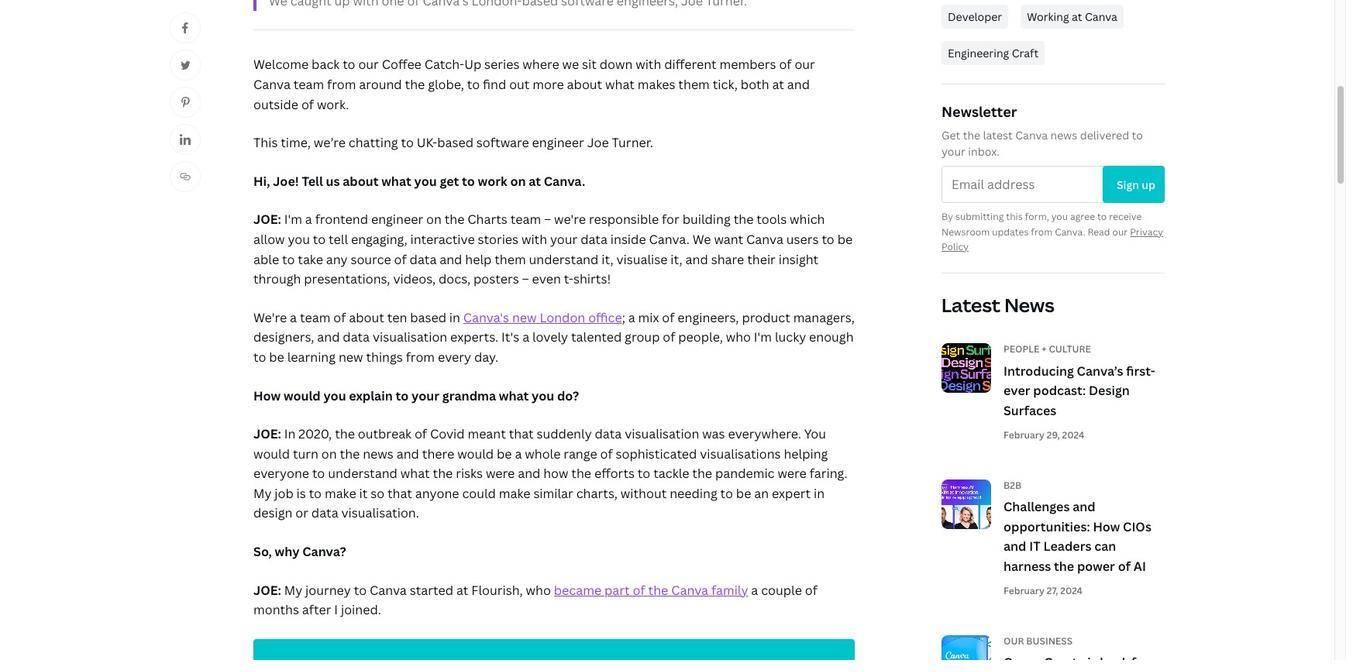 Task type: vqa. For each thing, say whether or not it's contained in the screenshot.
Style to the left
no



Task type: locate. For each thing, give the bounding box(es) containing it.
at right work
[[529, 173, 541, 190]]

0 vertical spatial february
[[1004, 428, 1045, 441]]

1 horizontal spatial engineer
[[532, 134, 584, 151]]

engaging,
[[351, 231, 407, 248]]

1 horizontal spatial news
[[1051, 128, 1078, 143]]

the right part
[[648, 582, 668, 599]]

from
[[327, 76, 356, 93], [1031, 225, 1053, 238], [406, 349, 435, 366]]

what up anyone
[[401, 465, 430, 482]]

joe:
[[253, 211, 281, 228], [253, 426, 281, 443], [253, 582, 281, 599]]

1 vertical spatial on
[[426, 211, 442, 228]]

0 vertical spatial about
[[567, 76, 602, 93]]

2 vertical spatial joe:
[[253, 582, 281, 599]]

understand up it
[[328, 465, 398, 482]]

1 horizontal spatial canva.
[[649, 231, 690, 248]]

and up docs,
[[440, 251, 462, 268]]

0 horizontal spatial them
[[495, 251, 526, 268]]

1 vertical spatial understand
[[328, 465, 398, 482]]

efforts
[[595, 465, 635, 482]]

team up the stories
[[511, 211, 541, 228]]

in down the faring.
[[814, 485, 825, 502]]

to left "take"
[[282, 251, 295, 268]]

1 vertical spatial about
[[343, 173, 379, 190]]

learning
[[287, 349, 336, 366]]

be
[[838, 231, 853, 248], [269, 349, 284, 366], [497, 446, 512, 463], [736, 485, 751, 502]]

share
[[711, 251, 744, 268]]

the inside the "newsletter get the latest canva news delivered to your inbox."
[[963, 128, 981, 143]]

1 vertical spatial your
[[550, 231, 578, 248]]

1 vertical spatial visualisation
[[625, 426, 700, 443]]

working
[[1027, 9, 1070, 24]]

0 vertical spatial news
[[1051, 128, 1078, 143]]

globe,
[[428, 76, 464, 93]]

team down back on the top
[[294, 76, 324, 93]]

1 vertical spatial news
[[363, 446, 394, 463]]

new left things on the left bottom of the page
[[339, 349, 363, 366]]

february for introducing canva's first- ever podcast: design surfaces
[[1004, 428, 1045, 441]]

craft
[[1012, 46, 1039, 60]]

who
[[726, 329, 751, 346], [526, 582, 551, 599]]

0 vertical spatial based
[[437, 134, 474, 151]]

so,
[[253, 543, 272, 561]]

can
[[1095, 538, 1117, 555]]

0 horizontal spatial how
[[253, 387, 281, 404]]

the up the want
[[734, 211, 754, 228]]

2 horizontal spatial from
[[1031, 225, 1053, 238]]

0 horizontal spatial visualisation
[[373, 329, 447, 346]]

lucky
[[775, 329, 806, 346]]

was
[[703, 426, 725, 443]]

and right the both
[[787, 76, 810, 93]]

to right delivered
[[1132, 128, 1143, 143]]

to down designers,
[[253, 349, 266, 366]]

1 horizontal spatial my
[[284, 582, 302, 599]]

2024 for surfaces
[[1062, 428, 1085, 441]]

1 horizontal spatial visualisation
[[625, 426, 700, 443]]

visualisation for things
[[373, 329, 447, 346]]

in
[[449, 309, 460, 326], [814, 485, 825, 502]]

2 vertical spatial about
[[349, 309, 384, 326]]

0 horizontal spatial i'm
[[284, 211, 302, 228]]

1 horizontal spatial with
[[636, 56, 662, 73]]

2 vertical spatial from
[[406, 349, 435, 366]]

were up expert
[[778, 465, 807, 482]]

1 vertical spatial from
[[1031, 225, 1053, 238]]

canva right latest
[[1016, 128, 1048, 143]]

understand inside in 2020, the outbreak of covid meant that suddenly data visualisation was everywhere. you would turn on the news and there would be a whole range of sophisticated visualisations helping everyone to understand what the risks were and how the efforts to tackle the pandemic were faring. my job is to make it so that anyone could make similar charts, without needing to be an expert in design or data visualisation.
[[328, 465, 398, 482]]

0 vertical spatial joe:
[[253, 211, 281, 228]]

enough
[[809, 329, 854, 346]]

2024 right 27,
[[1061, 584, 1083, 597]]

were up could
[[486, 465, 515, 482]]

0 vertical spatial who
[[726, 329, 751, 346]]

1 february from the top
[[1004, 428, 1045, 441]]

canva inside the "newsletter get the latest canva news delivered to your inbox."
[[1016, 128, 1048, 143]]

1 vertical spatial that
[[388, 485, 412, 502]]

0 horizontal spatial new
[[339, 349, 363, 366]]

whole
[[525, 446, 561, 463]]

that up whole
[[509, 426, 534, 443]]

the down leaders
[[1054, 558, 1075, 575]]

challenges
[[1004, 499, 1070, 516]]

the down coffee
[[405, 76, 425, 93]]

a couple of months after i joined.
[[253, 582, 818, 619]]

0 vertical spatial from
[[327, 76, 356, 93]]

where
[[523, 56, 559, 73]]

my up months
[[284, 582, 302, 599]]

0 vertical spatial visualisation
[[373, 329, 447, 346]]

0 vertical spatial i'm
[[284, 211, 302, 228]]

for
[[662, 211, 680, 228]]

1 vertical spatial i'm
[[754, 329, 772, 346]]

form,
[[1025, 210, 1049, 224]]

videos,
[[393, 271, 436, 288]]

canva. up we're
[[544, 173, 585, 190]]

through
[[253, 271, 301, 288]]

team inside i'm a frontend engineer on the charts team – we're responsible for building the tools which allow you to tell engaging, interactive stories with your data inside canva. we want canva users to be able to take any source of data and help them understand it, visualise it, and share their insight through presentations, videos, docs, posters – even t-shirts!
[[511, 211, 541, 228]]

range
[[564, 446, 597, 463]]

1 horizontal spatial our
[[795, 56, 815, 73]]

0 vertical spatial engineer
[[532, 134, 584, 151]]

on right turn
[[322, 446, 337, 463]]

on up interactive
[[426, 211, 442, 228]]

your down we're
[[550, 231, 578, 248]]

be down meant
[[497, 446, 512, 463]]

on right work
[[510, 173, 526, 190]]

i'm up the allow
[[284, 211, 302, 228]]

2 horizontal spatial your
[[942, 144, 966, 159]]

outbreak
[[358, 426, 412, 443]]

who down product
[[726, 329, 751, 346]]

welcome back to our coffee catch-up series where we sit down with different members of our canva team from around the globe, to find out more about what makes them tick, both at and outside of work.
[[253, 56, 815, 113]]

1 joe: from the top
[[253, 211, 281, 228]]

1 horizontal spatial understand
[[529, 251, 599, 268]]

2024 for can
[[1061, 584, 1083, 597]]

1 vertical spatial based
[[410, 309, 447, 326]]

new up it's
[[512, 309, 537, 326]]

visualisation down ten
[[373, 329, 447, 346]]

a right family on the bottom of the page
[[751, 582, 758, 599]]

2 february from the top
[[1004, 584, 1045, 597]]

this time, we're chatting to uk-based software engineer joe turner.
[[253, 134, 653, 151]]

tell
[[302, 173, 323, 190]]

and left there at the left of page
[[397, 446, 419, 463]]

0 horizontal spatial from
[[327, 76, 356, 93]]

to
[[343, 56, 355, 73], [467, 76, 480, 93], [1132, 128, 1143, 143], [401, 134, 414, 151], [462, 173, 475, 190], [1098, 210, 1107, 224], [313, 231, 326, 248], [822, 231, 835, 248], [282, 251, 295, 268], [253, 349, 266, 366], [396, 387, 409, 404], [312, 465, 325, 482], [638, 465, 651, 482], [309, 485, 322, 502], [721, 485, 733, 502], [354, 582, 367, 599]]

0 horizontal spatial my
[[253, 485, 272, 502]]

to left uk-
[[401, 134, 414, 151]]

1 horizontal spatial make
[[499, 485, 531, 502]]

it's
[[502, 329, 520, 346]]

27,
[[1047, 584, 1058, 597]]

1 vertical spatial joe:
[[253, 426, 281, 443]]

1 vertical spatial new
[[339, 349, 363, 366]]

hi,
[[253, 173, 270, 190]]

canva. down agree
[[1055, 225, 1086, 238]]

risks
[[456, 465, 483, 482]]

expert
[[772, 485, 811, 502]]

of up videos,
[[394, 251, 407, 268]]

faring.
[[810, 465, 848, 482]]

want
[[714, 231, 744, 248]]

0 horizontal spatial –
[[522, 271, 529, 288]]

from down "form,"
[[1031, 225, 1053, 238]]

0 vertical spatial your
[[942, 144, 966, 159]]

building
[[683, 211, 731, 228]]

data up things on the left bottom of the page
[[343, 329, 370, 346]]

0 horizontal spatial with
[[522, 231, 547, 248]]

0 vertical spatial my
[[253, 485, 272, 502]]

0 horizontal spatial were
[[486, 465, 515, 482]]

the down range
[[572, 465, 592, 482]]

power
[[1078, 558, 1116, 575]]

team
[[294, 76, 324, 93], [511, 211, 541, 228], [300, 309, 331, 326]]

1 vertical spatial in
[[814, 485, 825, 502]]

how inside b2b challenges and opportunities: how cios and it leaders can harness the power of ai
[[1093, 519, 1120, 536]]

1 vertical spatial who
[[526, 582, 551, 599]]

how down designers,
[[253, 387, 281, 404]]

on inside i'm a frontend engineer on the charts team – we're responsible for building the tools which allow you to tell engaging, interactive stories with your data inside canva. we want canva users to be able to take any source of data and help them understand it, visualise it, and share their insight through presentations, videos, docs, posters – even t-shirts!
[[426, 211, 442, 228]]

data
[[581, 231, 608, 248], [410, 251, 437, 268], [343, 329, 370, 346], [595, 426, 622, 443], [312, 505, 338, 522]]

0 vertical spatial new
[[512, 309, 537, 326]]

0 vertical spatial with
[[636, 56, 662, 73]]

group
[[625, 329, 660, 346]]

introducing
[[1004, 363, 1074, 380]]

do?
[[557, 387, 579, 404]]

visualisation
[[373, 329, 447, 346], [625, 426, 700, 443]]

1 horizontal spatial who
[[726, 329, 751, 346]]

to up read
[[1098, 210, 1107, 224]]

and up learning
[[317, 329, 340, 346]]

engineer inside i'm a frontend engineer on the charts team – we're responsible for building the tools which allow you to tell engaging, interactive stories with your data inside canva. we want canva users to be able to take any source of data and help them understand it, visualise it, and share their insight through presentations, videos, docs, posters – even t-shirts!
[[371, 211, 423, 228]]

to inside the "newsletter get the latest canva news delivered to your inbox."
[[1132, 128, 1143, 143]]

b2b
[[1004, 479, 1022, 492]]

what
[[605, 76, 635, 93], [382, 173, 412, 190], [499, 387, 529, 404], [401, 465, 430, 482]]

of inside i'm a frontend engineer on the charts team – we're responsible for building the tools which allow you to tell engaging, interactive stories with your data inside canva. we want canva users to be able to take any source of data and help them understand it, visualise it, and share their insight through presentations, videos, docs, posters – even t-shirts!
[[394, 251, 407, 268]]

1 horizontal spatial your
[[550, 231, 578, 248]]

1 horizontal spatial it,
[[671, 251, 683, 268]]

software
[[477, 134, 529, 151]]

1 vertical spatial team
[[511, 211, 541, 228]]

1 horizontal spatial new
[[512, 309, 537, 326]]

1 horizontal spatial i'm
[[754, 329, 772, 346]]

visualisation up sophisticated
[[625, 426, 700, 443]]

2 horizontal spatial our
[[1113, 225, 1128, 238]]

1 vertical spatial engineer
[[371, 211, 423, 228]]

tackle
[[654, 465, 690, 482]]

privacy policy link
[[942, 225, 1164, 253]]

agree
[[1071, 210, 1095, 224]]

of up there at the left of page
[[415, 426, 427, 443]]

without
[[621, 485, 667, 502]]

0 vertical spatial –
[[544, 211, 551, 228]]

with up makes
[[636, 56, 662, 73]]

2 horizontal spatial canva.
[[1055, 225, 1086, 238]]

your
[[942, 144, 966, 159], [550, 231, 578, 248], [412, 387, 440, 404]]

our
[[358, 56, 379, 73], [795, 56, 815, 73], [1113, 225, 1128, 238]]

and left it
[[1004, 538, 1027, 555]]

february
[[1004, 428, 1045, 441], [1004, 584, 1045, 597]]

0 vertical spatial that
[[509, 426, 534, 443]]

visualisation inside ; a mix of engineers, product managers, designers, and data visualisation experts. it's a lovely talented group of people, who i'm lucky enough to be learning new things from every day.
[[373, 329, 447, 346]]

at right working
[[1072, 9, 1083, 24]]

1 horizontal spatial in
[[814, 485, 825, 502]]

your inside the "newsletter get the latest canva news delivered to your inbox."
[[942, 144, 966, 159]]

visualisation for sophisticated
[[625, 426, 700, 443]]

0 vertical spatial them
[[679, 76, 710, 93]]

1 horizontal spatial them
[[679, 76, 710, 93]]

1 vertical spatial them
[[495, 251, 526, 268]]

part
[[605, 582, 630, 599]]

you right "form,"
[[1052, 210, 1068, 224]]

be down designers,
[[269, 349, 284, 366]]

it,
[[602, 251, 614, 268], [671, 251, 683, 268]]

be inside ; a mix of engineers, product managers, designers, and data visualisation experts. it's a lovely talented group of people, who i'm lucky enough to be learning new things from every day.
[[269, 349, 284, 366]]

of inside b2b challenges and opportunities: how cios and it leaders can harness the power of ai
[[1118, 558, 1131, 575]]

2024
[[1062, 428, 1085, 441], [1061, 584, 1083, 597]]

this
[[253, 134, 278, 151]]

job
[[275, 485, 294, 502]]

frontend
[[315, 211, 368, 228]]

news down outbreak
[[363, 446, 394, 463]]

our down receive
[[1113, 225, 1128, 238]]

visualisation inside in 2020, the outbreak of covid meant that suddenly data visualisation was everywhere. you would turn on the news and there would be a whole range of sophisticated visualisations helping everyone to understand what the risks were and how the efforts to tackle the pandemic were faring. my job is to make it so that anyone could make similar charts, without needing to be an expert in design or data visualisation.
[[625, 426, 700, 443]]

of down presentations,
[[334, 309, 346, 326]]

0 vertical spatial understand
[[529, 251, 599, 268]]

it, right visualise
[[671, 251, 683, 268]]

1 vertical spatial february
[[1004, 584, 1045, 597]]

2 vertical spatial your
[[412, 387, 440, 404]]

february down surfaces
[[1004, 428, 1045, 441]]

2020,
[[299, 426, 332, 443]]

from inside welcome back to our coffee catch-up series where we sit down with different members of our canva team from around the globe, to find out more about what makes them tick, both at and outside of work.
[[327, 76, 356, 93]]

everyone
[[253, 465, 309, 482]]

2 vertical spatial team
[[300, 309, 331, 326]]

time,
[[281, 134, 311, 151]]

2 joe: from the top
[[253, 426, 281, 443]]

february for challenges and opportunities: how cios and it leaders can harness the power of ai
[[1004, 584, 1045, 597]]

based up get
[[437, 134, 474, 151]]

cios
[[1123, 519, 1152, 536]]

canva.
[[544, 173, 585, 190], [1055, 225, 1086, 238], [649, 231, 690, 248]]

i'm a frontend engineer on the charts team – we're responsible for building the tools which allow you to tell engaging, interactive stories with your data inside canva. we want canva users to be able to take any source of data and help them understand it, visualise it, and share their insight through presentations, videos, docs, posters – even t-shirts!
[[253, 211, 853, 288]]

ten
[[387, 309, 407, 326]]

1 vertical spatial how
[[1093, 519, 1120, 536]]

your left grandma on the left
[[412, 387, 440, 404]]

1 vertical spatial with
[[522, 231, 547, 248]]

a left frontend
[[305, 211, 312, 228]]

make right could
[[499, 485, 531, 502]]

you inside i'm a frontend engineer on the charts team – we're responsible for building the tools which allow you to tell engaging, interactive stories with your data inside canva. we want canva users to be able to take any source of data and help them understand it, visualise it, and share their insight through presentations, videos, docs, posters – even t-shirts!
[[288, 231, 310, 248]]

joe!
[[273, 173, 299, 190]]

joe: up the allow
[[253, 211, 281, 228]]

joe: up months
[[253, 582, 281, 599]]

1 horizontal spatial from
[[406, 349, 435, 366]]

so
[[371, 485, 385, 502]]

welcome
[[253, 56, 309, 73]]

0 horizontal spatial engineer
[[371, 211, 423, 228]]

them down the stories
[[495, 251, 526, 268]]

tell
[[329, 231, 348, 248]]

engineer left joe
[[532, 134, 584, 151]]

explain
[[349, 387, 393, 404]]

our up around
[[358, 56, 379, 73]]

0 horizontal spatial it,
[[602, 251, 614, 268]]

with right the stories
[[522, 231, 547, 248]]

about down the sit
[[567, 76, 602, 93]]

1 horizontal spatial were
[[778, 465, 807, 482]]

based right ten
[[410, 309, 447, 326]]

what inside in 2020, the outbreak of covid meant that suddenly data visualisation was everywhere. you would turn on the news and there would be a whole range of sophisticated visualisations helping everyone to understand what the risks were and how the efforts to tackle the pandemic were faring. my job is to make it so that anyone could make similar charts, without needing to be an expert in design or data visualisation.
[[401, 465, 430, 482]]

we
[[562, 56, 579, 73]]

0 vertical spatial 2024
[[1062, 428, 1085, 441]]

in inside in 2020, the outbreak of covid meant that suddenly data visualisation was everywhere. you would turn on the news and there would be a whole range of sophisticated visualisations helping everyone to understand what the risks were and how the efforts to tackle the pandemic were faring. my job is to make it so that anyone could make similar charts, without needing to be an expert in design or data visualisation.
[[814, 485, 825, 502]]

0 horizontal spatial understand
[[328, 465, 398, 482]]

you up "take"
[[288, 231, 310, 248]]

2 vertical spatial on
[[322, 446, 337, 463]]

them down different
[[679, 76, 710, 93]]

0 horizontal spatial who
[[526, 582, 551, 599]]

of right part
[[633, 582, 646, 599]]

canva up their
[[747, 231, 784, 248]]

the up inbox. at the right of page
[[963, 128, 981, 143]]

any
[[326, 251, 348, 268]]

1 horizontal spatial on
[[426, 211, 442, 228]]

your down "get" in the right top of the page
[[942, 144, 966, 159]]

joe turner canva software engineer uk-based image
[[253, 639, 855, 660]]

based for ten
[[410, 309, 447, 326]]

2 horizontal spatial on
[[510, 173, 526, 190]]

take
[[298, 251, 323, 268]]

0 vertical spatial team
[[294, 76, 324, 93]]

and inside ; a mix of engineers, product managers, designers, and data visualisation experts. it's a lovely talented group of people, who i'm lucky enough to be learning new things from every day.
[[317, 329, 340, 346]]

at right the both
[[772, 76, 784, 93]]

joe: for i'm a frontend engineer on the charts team – we're responsible for building the tools which allow you to tell engaging, interactive stories with your data inside canva. we want canva users to be able to take any source of data and help them understand it, visualise it, and share their insight through presentations, videos, docs, posters – even t-shirts!
[[253, 211, 281, 228]]

0 horizontal spatial our
[[358, 56, 379, 73]]

1 horizontal spatial how
[[1093, 519, 1120, 536]]

0 horizontal spatial news
[[363, 446, 394, 463]]

from up "work."
[[327, 76, 356, 93]]

everywhere.
[[728, 426, 801, 443]]

data inside ; a mix of engineers, product managers, designers, and data visualisation experts. it's a lovely talented group of people, who i'm lucky enough to be learning new things from every day.
[[343, 329, 370, 346]]

even
[[532, 271, 561, 288]]

day.
[[474, 349, 499, 366]]

0 horizontal spatial make
[[325, 485, 356, 502]]

about left ten
[[349, 309, 384, 326]]

canva. inside by submitting this form, you agree to receive newsroom updates from canva. read our
[[1055, 225, 1086, 238]]

0 horizontal spatial on
[[322, 446, 337, 463]]

1 vertical spatial 2024
[[1061, 584, 1083, 597]]

in up experts.
[[449, 309, 460, 326]]

get
[[942, 128, 961, 143]]

about inside welcome back to our coffee catch-up series where we sit down with different members of our canva team from around the globe, to find out more about what makes them tick, both at and outside of work.
[[567, 76, 602, 93]]

at right started
[[457, 582, 469, 599]]

0 horizontal spatial that
[[388, 485, 412, 502]]

canva up outside
[[253, 76, 291, 93]]

with inside i'm a frontend engineer on the charts team – we're responsible for building the tools which allow you to tell engaging, interactive stories with your data inside canva. we want canva users to be able to take any source of data and help them understand it, visualise it, and share their insight through presentations, videos, docs, posters – even t-shirts!
[[522, 231, 547, 248]]

0 vertical spatial in
[[449, 309, 460, 326]]

of right group
[[663, 329, 676, 346]]

why
[[275, 543, 300, 561]]

allow
[[253, 231, 285, 248]]

new inside ; a mix of engineers, product managers, designers, and data visualisation experts. it's a lovely talented group of people, who i'm lucky enough to be learning new things from every day.
[[339, 349, 363, 366]]



Task type: describe. For each thing, give the bounding box(es) containing it.
from inside ; a mix of engineers, product managers, designers, and data visualisation experts. it's a lovely talented group of people, who i'm lucky enough to be learning new things from every day.
[[406, 349, 435, 366]]

; a mix of engineers, product managers, designers, and data visualisation experts. it's a lovely talented group of people, who i'm lucky enough to be learning new things from every day.
[[253, 309, 855, 366]]

charts,
[[577, 485, 618, 502]]

charts
[[468, 211, 508, 228]]

this
[[1006, 210, 1023, 224]]

you left get
[[414, 173, 437, 190]]

the down there at the left of page
[[433, 465, 453, 482]]

1 vertical spatial –
[[522, 271, 529, 288]]

developer link
[[942, 5, 1009, 29]]

to left tell
[[313, 231, 326, 248]]

Email address email field
[[942, 166, 1109, 203]]

understand inside i'm a frontend engineer on the charts team – we're responsible for building the tools which allow you to tell engaging, interactive stories with your data inside canva. we want canva users to be able to take any source of data and help them understand it, visualise it, and share their insight through presentations, videos, docs, posters – even t-shirts!
[[529, 251, 599, 268]]

is
[[297, 485, 306, 502]]

to right back on the top
[[343, 56, 355, 73]]

to down pandemic
[[721, 485, 733, 502]]

a up designers,
[[290, 309, 297, 326]]

there
[[422, 446, 454, 463]]

tools
[[757, 211, 787, 228]]

a right ';'
[[628, 309, 635, 326]]

0 horizontal spatial canva.
[[544, 173, 585, 190]]

business
[[1027, 635, 1073, 648]]

2 were from the left
[[778, 465, 807, 482]]

canva's
[[1077, 363, 1124, 380]]

inbox.
[[968, 144, 1000, 159]]

and up opportunities:
[[1073, 499, 1096, 516]]

to inside ; a mix of engineers, product managers, designers, and data visualisation experts. it's a lovely talented group of people, who i'm lucky enough to be learning new things from every day.
[[253, 349, 266, 366]]

news inside in 2020, the outbreak of covid meant that suddenly data visualisation was everywhere. you would turn on the news and there would be a whole range of sophisticated visualisations helping everyone to understand what the risks were and how the efforts to tackle the pandemic were faring. my job is to make it so that anyone could make similar charts, without needing to be an expert in design or data visualisation.
[[363, 446, 394, 463]]

different
[[665, 56, 717, 73]]

i'm inside i'm a frontend engineer on the charts team – we're responsible for building the tools which allow you to tell engaging, interactive stories with your data inside canva. we want canva users to be able to take any source of data and help them understand it, visualise it, and share their insight through presentations, videos, docs, posters – even t-shirts!
[[284, 211, 302, 228]]

people
[[1004, 343, 1040, 356]]

it
[[1030, 538, 1041, 555]]

the right 2020, on the bottom of the page
[[335, 426, 355, 443]]

lovely
[[533, 329, 568, 346]]

what down chatting
[[382, 173, 412, 190]]

news inside the "newsletter get the latest canva news delivered to your inbox."
[[1051, 128, 1078, 143]]

started
[[410, 582, 454, 599]]

data down we're
[[581, 231, 608, 248]]

latest news
[[942, 292, 1055, 318]]

both
[[741, 76, 769, 93]]

be left an
[[736, 485, 751, 502]]

at inside welcome back to our coffee catch-up series where we sit down with different members of our canva team from around the globe, to find out more about what makes them tick, both at and outside of work.
[[772, 76, 784, 93]]

2 make from the left
[[499, 485, 531, 502]]

canva left family on the bottom of the page
[[671, 582, 709, 599]]

couple
[[761, 582, 802, 599]]

to right get
[[462, 173, 475, 190]]

family
[[712, 582, 748, 599]]

the inside b2b challenges and opportunities: how cios and it leaders can harness the power of ai
[[1054, 558, 1075, 575]]

you inside by submitting this form, you agree to receive newsroom updates from canva. read our
[[1052, 210, 1068, 224]]

canva up joined.
[[370, 582, 407, 599]]

an
[[754, 485, 769, 502]]

the up interactive
[[445, 211, 465, 228]]

1 it, from the left
[[602, 251, 614, 268]]

based for uk-
[[437, 134, 474, 151]]

you left do?
[[532, 387, 555, 404]]

leaders
[[1044, 538, 1092, 555]]

members
[[720, 56, 776, 73]]

or
[[296, 505, 309, 522]]

docs,
[[439, 271, 471, 288]]

i'm inside ; a mix of engineers, product managers, designers, and data visualisation experts. it's a lovely talented group of people, who i'm lucky enough to be learning new things from every day.
[[754, 329, 772, 346]]

and down we
[[686, 251, 708, 268]]

1 were from the left
[[486, 465, 515, 482]]

to up without
[[638, 465, 651, 482]]

of left "work."
[[301, 96, 314, 113]]

by
[[942, 210, 954, 224]]

canva inside i'm a frontend engineer on the charts team – we're responsible for building the tools which allow you to tell engaging, interactive stories with your data inside canva. we want canva users to be able to take any source of data and help them understand it, visualise it, and share their insight through presentations, videos, docs, posters – even t-shirts!
[[747, 231, 784, 248]]

latest
[[983, 128, 1013, 143]]

the inside welcome back to our coffee catch-up series where we sit down with different members of our canva team from around the globe, to find out more about what makes them tick, both at and outside of work.
[[405, 76, 425, 93]]

1 horizontal spatial that
[[509, 426, 534, 443]]

with inside welcome back to our coffee catch-up series where we sit down with different members of our canva team from around the globe, to find out more about what makes them tick, both at and outside of work.
[[636, 56, 662, 73]]

by submitting this form, you agree to receive newsroom updates from canva. read our
[[942, 210, 1142, 238]]

joe: for in 2020, the outbreak of covid meant that suddenly data visualisation was everywhere. you would turn on the news and there would be a whole range of sophisticated visualisations helping everyone to understand what the risks were and how the efforts to tackle the pandemic were faring. my job is to make it so that anyone could make similar charts, without needing to be an expert in design or data visualisation.
[[253, 426, 281, 443]]

makes
[[638, 76, 676, 93]]

1 horizontal spatial –
[[544, 211, 551, 228]]

design
[[1089, 382, 1130, 399]]

my inside in 2020, the outbreak of covid meant that suddenly data visualisation was everywhere. you would turn on the news and there would be a whole range of sophisticated visualisations helping everyone to understand what the risks were and how the efforts to tackle the pandemic were faring. my job is to make it so that anyone could make similar charts, without needing to be an expert in design or data visualisation.
[[253, 485, 272, 502]]

what inside welcome back to our coffee catch-up series where we sit down with different members of our canva team from around the globe, to find out more about what makes them tick, both at and outside of work.
[[605, 76, 635, 93]]

people + culture introducing canva's first- ever podcast: design surfaces
[[1004, 343, 1156, 419]]

and inside welcome back to our coffee catch-up series where we sit down with different members of our canva team from around the globe, to find out more about what makes them tick, both at and outside of work.
[[787, 76, 810, 93]]

receive
[[1109, 210, 1142, 224]]

0 vertical spatial how
[[253, 387, 281, 404]]

0 horizontal spatial your
[[412, 387, 440, 404]]

every
[[438, 349, 471, 366]]

3 joe: from the top
[[253, 582, 281, 599]]

turner.
[[612, 134, 653, 151]]

who inside ; a mix of engineers, product managers, designers, and data visualisation experts. it's a lovely talented group of people, who i'm lucky enough to be learning new things from every day.
[[726, 329, 751, 346]]

journey
[[305, 582, 351, 599]]

to down up
[[467, 76, 480, 93]]

covid
[[430, 426, 465, 443]]

image of tim sheedy from ecostysm, natalie piucco from google australia and robert kawalsky from canva, joining together for a canva cio webinar about harnessing ai to maximize innovation and minimize app sprawl. image
[[942, 480, 991, 529]]

them inside i'm a frontend engineer on the charts team – we're responsible for building the tools which allow you to tell engaging, interactive stories with your data inside canva. we want canva users to be able to take any source of data and help them understand it, visualise it, and share their insight through presentations, videos, docs, posters – even t-shirts!
[[495, 251, 526, 268]]

in
[[284, 426, 296, 443]]

a inside a couple of months after i joined.
[[751, 582, 758, 599]]

of right members
[[779, 56, 792, 73]]

them inside welcome back to our coffee catch-up series where we sit down with different members of our canva team from around the globe, to find out more about what makes them tick, both at and outside of work.
[[679, 76, 710, 93]]

of up efforts
[[600, 446, 613, 463]]

joe
[[587, 134, 609, 151]]

podcast:
[[1034, 382, 1086, 399]]

visualisations
[[700, 446, 781, 463]]

team inside welcome back to our coffee catch-up series where we sit down with different members of our canva team from around the globe, to find out more about what makes them tick, both at and outside of work.
[[294, 76, 324, 93]]

1 make from the left
[[325, 485, 356, 502]]

able
[[253, 251, 279, 268]]

to down turn
[[312, 465, 325, 482]]

to right explain
[[396, 387, 409, 404]]

engineers,
[[678, 309, 739, 326]]

interactive
[[410, 231, 475, 248]]

surfaces
[[1004, 402, 1057, 419]]

of right mix
[[662, 309, 675, 326]]

a inside in 2020, the outbreak of covid meant that suddenly data visualisation was everywhere. you would turn on the news and there would be a whole range of sophisticated visualisations helping everyone to understand what the risks were and how the efforts to tackle the pandemic were faring. my job is to make it so that anyone could make similar charts, without needing to be an expert in design or data visualisation.
[[515, 446, 522, 463]]

would down learning
[[284, 387, 321, 404]]

chatting
[[349, 134, 398, 151]]

canva. inside i'm a frontend engineer on the charts team – we're responsible for building the tools which allow you to tell engaging, interactive stories with your data inside canva. we want canva users to be able to take any source of data and help them understand it, visualise it, and share their insight through presentations, videos, docs, posters – even t-shirts!
[[649, 231, 690, 248]]

data up range
[[595, 426, 622, 443]]

to up joined.
[[354, 582, 367, 599]]

on inside in 2020, the outbreak of covid meant that suddenly data visualisation was everywhere. you would turn on the news and there would be a whole range of sophisticated visualisations helping everyone to understand what the risks were and how the efforts to tackle the pandemic were faring. my job is to make it so that anyone could make similar charts, without needing to be an expert in design or data visualisation.
[[322, 446, 337, 463]]

newsletter get the latest canva news delivered to your inbox.
[[942, 102, 1143, 159]]

canva right working
[[1085, 9, 1118, 24]]

we're a team of about ten based in canva's new london office
[[253, 309, 622, 326]]

users
[[787, 231, 819, 248]]

became part of the canva family link
[[554, 582, 748, 599]]

latest
[[942, 292, 1001, 318]]

1 vertical spatial my
[[284, 582, 302, 599]]

our inside by submitting this form, you agree to receive newsroom updates from canva. read our
[[1113, 225, 1128, 238]]

the up needing
[[693, 465, 712, 482]]

news
[[1005, 292, 1055, 318]]

around
[[359, 76, 402, 93]]

i
[[334, 602, 338, 619]]

working at canva
[[1027, 9, 1118, 24]]

their
[[747, 251, 776, 268]]

get
[[440, 173, 459, 190]]

a right it's
[[523, 329, 530, 346]]

to right users
[[822, 231, 835, 248]]

catch-
[[425, 56, 464, 73]]

working at canva link
[[1021, 5, 1124, 29]]

be inside i'm a frontend engineer on the charts team – we're responsible for building the tools which allow you to tell engaging, interactive stories with your data inside canva. we want canva users to be able to take any source of data and help them understand it, visualise it, and share their insight through presentations, videos, docs, posters – even t-shirts!
[[838, 231, 853, 248]]

would up risks
[[457, 446, 494, 463]]

data right or
[[312, 505, 338, 522]]

data up videos,
[[410, 251, 437, 268]]

0 vertical spatial on
[[510, 173, 526, 190]]

about for hi, joe! tell us about what you get to work on at canva.
[[343, 173, 379, 190]]

ever
[[1004, 382, 1031, 399]]

29,
[[1047, 428, 1060, 441]]

of inside a couple of months after i joined.
[[805, 582, 818, 599]]

the down outbreak
[[340, 446, 360, 463]]

designers,
[[253, 329, 314, 346]]

flourish,
[[472, 582, 523, 599]]

we're
[[253, 309, 287, 326]]

black background with words design surfaces repeated in bright colours image
[[942, 344, 991, 393]]

meant
[[468, 426, 506, 443]]

;
[[622, 309, 625, 326]]

similar
[[534, 485, 574, 502]]

about for we're a team of about ten based in canva's new london office
[[349, 309, 384, 326]]

canva inside welcome back to our coffee catch-up series where we sit down with different members of our canva team from around the globe, to find out more about what makes them tick, both at and outside of work.
[[253, 76, 291, 93]]

0 horizontal spatial in
[[449, 309, 460, 326]]

first-
[[1127, 363, 1156, 380]]

grandma
[[442, 387, 496, 404]]

you left explain
[[324, 387, 346, 404]]

would up everyone
[[253, 446, 290, 463]]

your inside i'm a frontend engineer on the charts team – we're responsible for building the tools which allow you to tell engaging, interactive stories with your data inside canva. we want canva users to be able to take any source of data and help them understand it, visualise it, and share their insight through presentations, videos, docs, posters – even t-shirts!
[[550, 231, 578, 248]]

a inside i'm a frontend engineer on the charts team – we're responsible for building the tools which allow you to tell engaging, interactive stories with your data inside canva. we want canva users to be able to take any source of data and help them understand it, visualise it, and share their insight through presentations, videos, docs, posters – even t-shirts!
[[305, 211, 312, 228]]

how
[[544, 465, 569, 482]]

to inside by submitting this form, you agree to receive newsroom updates from canva. read our
[[1098, 210, 1107, 224]]

b2b challenges and opportunities: how cios and it leaders can harness the power of ai
[[1004, 479, 1152, 575]]

our
[[1004, 635, 1024, 648]]

our business
[[1004, 635, 1073, 648]]

what right grandma on the left
[[499, 387, 529, 404]]

to right is
[[309, 485, 322, 502]]

uk-
[[417, 134, 437, 151]]

down
[[600, 56, 633, 73]]

2 it, from the left
[[671, 251, 683, 268]]

office
[[588, 309, 622, 326]]

sophisticated
[[616, 446, 697, 463]]

and down whole
[[518, 465, 541, 482]]

from inside by submitting this form, you agree to receive newsroom updates from canva. read our
[[1031, 225, 1053, 238]]

experts.
[[450, 329, 499, 346]]



